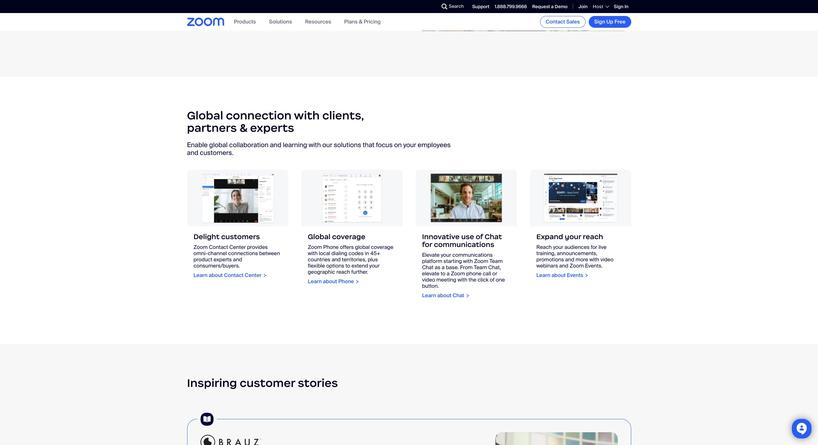 Task type: describe. For each thing, give the bounding box(es) containing it.
zoom inside 'delight customers zoom contact center provides omni-channel connections between product experts and consumers/buyers. learn about contact center'
[[194, 244, 208, 251]]

0 horizontal spatial coverage
[[332, 233, 365, 241]]

delight
[[194, 233, 220, 241]]

audiences
[[565, 244, 590, 251]]

base.
[[446, 264, 459, 271]]

connection
[[226, 108, 292, 123]]

inspiring
[[187, 376, 237, 391]]

plans
[[344, 18, 358, 25]]

expand
[[536, 233, 563, 241]]

sign up free
[[594, 18, 626, 25]]

further.
[[351, 269, 368, 276]]

your inside global coverage zoom phone offers global coverage with local dialing codes in 45+ countries and territories, plus flexible options to extend your geographic reach further. learn about phone
[[369, 263, 380, 269]]

about inside expand your reach reach your audiences for live training, announcements, promotions and more with video webinars and zoom events. learn about events
[[552, 272, 566, 279]]

innovative
[[422, 233, 460, 241]]

meeting
[[436, 277, 456, 283]]

products button
[[234, 18, 256, 25]]

channel
[[208, 250, 227, 257]]

training,
[[536, 250, 556, 257]]

contact sales link
[[540, 16, 585, 28]]

innovative use of chat for communications elevate your communications platform starting with zoom team chat as a base. from team chat, elevate to a zoom phone call or video meeting with the click of one button. learn about chat
[[422, 233, 505, 299]]

elevate
[[422, 252, 440, 259]]

1 vertical spatial center
[[245, 272, 262, 279]]

in
[[625, 4, 629, 9]]

events
[[567, 272, 583, 279]]

learn inside global coverage zoom phone offers global coverage with local dialing codes in 45+ countries and territories, plus flexible options to extend your geographic reach further. learn about phone
[[308, 278, 322, 285]]

0 vertical spatial contact
[[546, 18, 565, 25]]

between
[[259, 250, 280, 257]]

reach
[[536, 244, 552, 251]]

events.
[[585, 263, 603, 269]]

45+
[[370, 250, 380, 257]]

0 vertical spatial communications
[[434, 240, 494, 249]]

man on zoom video image
[[416, 170, 517, 227]]

announcements,
[[557, 250, 597, 257]]

or
[[492, 270, 497, 277]]

customers.
[[200, 148, 234, 157]]

learn inside innovative use of chat for communications elevate your communications platform starting with zoom team chat as a base. from team chat, elevate to a zoom phone call or video meeting with the click of one button. learn about chat
[[422, 292, 436, 299]]

support link
[[472, 4, 490, 9]]

local
[[319, 250, 330, 257]]

plus
[[368, 256, 378, 263]]

zoom phone image image
[[301, 170, 403, 227]]

your up audiences
[[565, 233, 581, 241]]

from
[[460, 264, 473, 271]]

and left learning
[[270, 141, 281, 149]]

1 vertical spatial contact
[[209, 244, 228, 251]]

zoom inside global coverage zoom phone offers global coverage with local dialing codes in 45+ countries and territories, plus flexible options to extend your geographic reach further. learn about phone
[[308, 244, 322, 251]]

solutions button
[[269, 18, 292, 25]]

inspiring customer stories
[[187, 376, 338, 391]]

brauz logo image
[[200, 433, 261, 445]]

dialing
[[331, 250, 347, 257]]

video inside expand your reach reach your audiences for live training, announcements, promotions and more with video webinars and zoom events. learn about events
[[600, 256, 614, 263]]

geographic
[[308, 269, 335, 276]]

demo
[[555, 4, 568, 9]]

for inside expand your reach reach your audiences for live training, announcements, promotions and more with video webinars and zoom events. learn about events
[[591, 244, 597, 251]]

click
[[478, 277, 489, 283]]

button.
[[422, 283, 439, 290]]

product
[[194, 256, 212, 263]]

resources
[[305, 18, 331, 25]]

global for global coverage zoom phone offers global coverage with local dialing codes in 45+ countries and territories, plus flexible options to extend your geographic reach further. learn about phone
[[308, 233, 330, 241]]

and up the events
[[559, 263, 568, 269]]

plans & pricing link
[[344, 18, 381, 25]]

and left customers.
[[187, 148, 198, 157]]

1 vertical spatial coverage
[[371, 244, 393, 251]]

connections
[[228, 250, 258, 257]]

starting
[[444, 258, 462, 265]]

zoom inside expand your reach reach your audiences for live training, announcements, promotions and more with video webinars and zoom events. learn about events
[[570, 263, 584, 269]]

1.888.799.9666
[[495, 4, 527, 9]]

experts inside 'delight customers zoom contact center provides omni-channel connections between product experts and consumers/buyers. learn about contact center'
[[214, 256, 232, 263]]

host
[[593, 4, 603, 9]]

search image
[[441, 4, 447, 9]]

one
[[496, 277, 505, 283]]

reach inside expand your reach reach your audiences for live training, announcements, promotions and more with video webinars and zoom events. learn about events
[[583, 233, 603, 241]]

1 horizontal spatial &
[[359, 18, 363, 25]]

customer
[[240, 376, 295, 391]]

focus
[[376, 141, 393, 149]]

1 vertical spatial communications
[[452, 252, 493, 259]]

sign in link
[[614, 4, 629, 9]]

zoom up call
[[474, 258, 488, 265]]

products
[[234, 18, 256, 25]]

expand your reach reach your audiences for live training, announcements, promotions and more with video webinars and zoom events. learn about events
[[536, 233, 614, 279]]

employees
[[418, 141, 451, 149]]

chat,
[[488, 264, 501, 271]]

the
[[469, 277, 476, 283]]

solutions
[[269, 18, 292, 25]]

sign in
[[614, 4, 629, 9]]

with up phone
[[463, 258, 473, 265]]

to inside innovative use of chat for communications elevate your communications platform starting with zoom team chat as a base. from team chat, elevate to a zoom phone call or video meeting with the click of one button. learn about chat
[[441, 270, 445, 277]]

request
[[532, 4, 550, 9]]

flexible
[[308, 263, 325, 269]]

live
[[599, 244, 607, 251]]

stories
[[298, 376, 338, 391]]

webinars
[[536, 263, 558, 269]]

pricing
[[364, 18, 381, 25]]

collaboration
[[229, 141, 268, 149]]

your down expand
[[553, 244, 563, 251]]

2 vertical spatial chat
[[453, 292, 464, 299]]

woman on video chat image
[[187, 170, 288, 227]]

zoom events image image
[[530, 170, 631, 227]]

with inside global connection with clients, partners & experts
[[294, 108, 320, 123]]

to inside global coverage zoom phone offers global coverage with local dialing codes in 45+ countries and territories, plus flexible options to extend your geographic reach further. learn about phone
[[346, 263, 350, 269]]

extend
[[352, 263, 368, 269]]

1 vertical spatial of
[[490, 277, 495, 283]]

enable
[[187, 141, 208, 149]]

testimonial icon story image
[[197, 410, 217, 429]]

0 horizontal spatial team
[[474, 264, 487, 271]]

clients,
[[322, 108, 364, 123]]



Task type: vqa. For each thing, say whether or not it's contained in the screenshot.
the bottommost communications
yes



Task type: locate. For each thing, give the bounding box(es) containing it.
provides
[[247, 244, 268, 251]]

for
[[422, 240, 432, 249], [591, 244, 597, 251]]

global inside global coverage zoom phone offers global coverage with local dialing codes in 45+ countries and territories, plus flexible options to extend your geographic reach further. learn about phone
[[355, 244, 370, 251]]

zoom logo image
[[187, 18, 224, 26]]

for inside innovative use of chat for communications elevate your communications platform starting with zoom team chat as a base. from team chat, elevate to a zoom phone call or video meeting with the click of one button. learn about chat
[[422, 240, 432, 249]]

experts inside global connection with clients, partners & experts
[[250, 121, 294, 135]]

your inside enable global collaboration and learning with our solutions that focus on your employees and customers.
[[403, 141, 416, 149]]

contact down consumers/buyers.
[[224, 272, 244, 279]]

1 horizontal spatial of
[[490, 277, 495, 283]]

as
[[435, 264, 440, 271]]

0 vertical spatial global
[[209, 141, 228, 149]]

with left our
[[309, 141, 321, 149]]

team up or
[[490, 258, 503, 265]]

coverage
[[332, 233, 365, 241], [371, 244, 393, 251]]

host button
[[593, 4, 609, 9]]

0 vertical spatial to
[[346, 263, 350, 269]]

to
[[346, 263, 350, 269], [441, 270, 445, 277]]

support
[[472, 4, 490, 9]]

communications up starting
[[434, 240, 494, 249]]

solutions
[[334, 141, 361, 149]]

consumers/buyers.
[[194, 263, 240, 269]]

a
[[551, 4, 554, 9], [442, 264, 445, 271], [447, 270, 450, 277]]

your up base.
[[441, 252, 451, 259]]

0 vertical spatial phone
[[323, 244, 339, 251]]

0 horizontal spatial of
[[476, 233, 483, 241]]

1 vertical spatial reach
[[336, 269, 350, 276]]

1 horizontal spatial chat
[[453, 292, 464, 299]]

1 horizontal spatial to
[[441, 270, 445, 277]]

learn inside 'delight customers zoom contact center provides omni-channel connections between product experts and consumers/buyers. learn about contact center'
[[194, 272, 207, 279]]

use
[[461, 233, 474, 241]]

with
[[294, 108, 320, 123], [309, 141, 321, 149], [308, 250, 318, 257], [589, 256, 599, 263], [463, 258, 473, 265], [458, 277, 467, 283]]

0 vertical spatial reach
[[583, 233, 603, 241]]

testimonialcarouselitemblockproxy-0 element
[[187, 410, 631, 445]]

1 horizontal spatial a
[[447, 270, 450, 277]]

with left local
[[308, 250, 318, 257]]

resources button
[[305, 18, 331, 25]]

center down the customers
[[229, 244, 246, 251]]

territories,
[[342, 256, 366, 263]]

contact down delight
[[209, 244, 228, 251]]

2 vertical spatial contact
[[224, 272, 244, 279]]

options
[[326, 263, 344, 269]]

sign left 'in'
[[614, 4, 624, 9]]

learn down webinars
[[536, 272, 550, 279]]

0 vertical spatial chat
[[485, 233, 502, 241]]

your down 45+
[[369, 263, 380, 269]]

1 vertical spatial experts
[[214, 256, 232, 263]]

0 horizontal spatial a
[[442, 264, 445, 271]]

and inside 'delight customers zoom contact center provides omni-channel connections between product experts and consumers/buyers. learn about contact center'
[[233, 256, 242, 263]]

coverage up plus
[[371, 244, 393, 251]]

and right local
[[332, 256, 341, 263]]

learn down product
[[194, 272, 207, 279]]

& inside global connection with clients, partners & experts
[[240, 121, 247, 135]]

phone down "further."
[[338, 278, 354, 285]]

countries
[[308, 256, 330, 263]]

0 horizontal spatial sign
[[594, 18, 605, 25]]

1 horizontal spatial video
[[600, 256, 614, 263]]

about inside global coverage zoom phone offers global coverage with local dialing codes in 45+ countries and territories, plus flexible options to extend your geographic reach further. learn about phone
[[323, 278, 337, 285]]

your
[[403, 141, 416, 149], [565, 233, 581, 241], [553, 244, 563, 251], [441, 252, 451, 259], [369, 263, 380, 269]]

about down geographic
[[323, 278, 337, 285]]

enable global collaboration and learning with our solutions that focus on your employees and customers.
[[187, 141, 451, 157]]

with inside global coverage zoom phone offers global coverage with local dialing codes in 45+ countries and territories, plus flexible options to extend your geographic reach further. learn about phone
[[308, 250, 318, 257]]

team up click
[[474, 264, 487, 271]]

communications up from
[[452, 252, 493, 259]]

center down the connections
[[245, 272, 262, 279]]

learn inside expand your reach reach your audiences for live training, announcements, promotions and more with video webinars and zoom events. learn about events
[[536, 272, 550, 279]]

global connection with clients, partners & experts
[[187, 108, 364, 135]]

and inside global coverage zoom phone offers global coverage with local dialing codes in 45+ countries and territories, plus flexible options to extend your geographic reach further. learn about phone
[[332, 256, 341, 263]]

about inside innovative use of chat for communications elevate your communications platform starting with zoom team chat as a base. from team chat, elevate to a zoom phone call or video meeting with the click of one button. learn about chat
[[437, 292, 451, 299]]

1 vertical spatial global
[[355, 244, 370, 251]]

global for global connection with clients, partners & experts
[[187, 108, 223, 123]]

with right more
[[589, 256, 599, 263]]

0 horizontal spatial video
[[422, 277, 435, 283]]

codes
[[349, 250, 364, 257]]

1 horizontal spatial for
[[591, 244, 597, 251]]

1 horizontal spatial sign
[[614, 4, 624, 9]]

1 vertical spatial sign
[[594, 18, 605, 25]]

global left 45+
[[355, 244, 370, 251]]

video inside innovative use of chat for communications elevate your communications platform starting with zoom team chat as a base. from team chat, elevate to a zoom phone call or video meeting with the click of one button. learn about chat
[[422, 277, 435, 283]]

phone
[[466, 270, 482, 277]]

2 horizontal spatial chat
[[485, 233, 502, 241]]

global up local
[[308, 233, 330, 241]]

global inside global coverage zoom phone offers global coverage with local dialing codes in 45+ countries and territories, plus flexible options to extend your geographic reach further. learn about phone
[[308, 233, 330, 241]]

0 vertical spatial coverage
[[332, 233, 365, 241]]

chat right the 'use'
[[485, 233, 502, 241]]

and right channel
[[233, 256, 242, 263]]

0 horizontal spatial chat
[[422, 264, 434, 271]]

zoom down delight
[[194, 244, 208, 251]]

platform
[[422, 258, 442, 265]]

1 horizontal spatial experts
[[250, 121, 294, 135]]

that
[[363, 141, 374, 149]]

call
[[483, 270, 491, 277]]

promotions
[[536, 256, 564, 263]]

0 vertical spatial video
[[600, 256, 614, 263]]

about down meeting in the right of the page
[[437, 292, 451, 299]]

1 horizontal spatial team
[[490, 258, 503, 265]]

about
[[209, 272, 223, 279], [552, 272, 566, 279], [323, 278, 337, 285], [437, 292, 451, 299]]

with inside enable global collaboration and learning with our solutions that focus on your employees and customers.
[[309, 141, 321, 149]]

sign up free link
[[589, 16, 631, 28]]

reach
[[583, 233, 603, 241], [336, 269, 350, 276]]

contact down request a demo 'link'
[[546, 18, 565, 25]]

video down "live"
[[600, 256, 614, 263]]

0 vertical spatial experts
[[250, 121, 294, 135]]

coverage up offers on the bottom of the page
[[332, 233, 365, 241]]

1.888.799.9666 link
[[495, 4, 527, 9]]

0 vertical spatial center
[[229, 244, 246, 251]]

1 horizontal spatial global
[[355, 244, 370, 251]]

1 vertical spatial global
[[308, 233, 330, 241]]

video
[[600, 256, 614, 263], [422, 277, 435, 283]]

zoom up the events
[[570, 263, 584, 269]]

reach up "live"
[[583, 233, 603, 241]]

your right on
[[403, 141, 416, 149]]

learning
[[283, 141, 307, 149]]

and left more
[[565, 256, 574, 263]]

0 vertical spatial of
[[476, 233, 483, 241]]

to left the extend
[[346, 263, 350, 269]]

&
[[359, 18, 363, 25], [240, 121, 247, 135]]

free
[[615, 18, 626, 25]]

1 vertical spatial video
[[422, 277, 435, 283]]

0 horizontal spatial experts
[[214, 256, 232, 263]]

plans & pricing
[[344, 18, 381, 25]]

global up enable
[[187, 108, 223, 123]]

experts up learning
[[250, 121, 294, 135]]

with left "the"
[[458, 277, 467, 283]]

to right the as
[[441, 270, 445, 277]]

experts
[[250, 121, 294, 135], [214, 256, 232, 263]]

0 horizontal spatial for
[[422, 240, 432, 249]]

your inside innovative use of chat for communications elevate your communications platform starting with zoom team chat as a base. from team chat, elevate to a zoom phone call or video meeting with the click of one button. learn about chat
[[441, 252, 451, 259]]

delight customers zoom contact center provides omni-channel connections between product experts and consumers/buyers. learn about contact center
[[194, 233, 280, 279]]

up
[[606, 18, 613, 25]]

for left "live"
[[591, 244, 597, 251]]

chat down meeting in the right of the page
[[453, 292, 464, 299]]

& right the plans
[[359, 18, 363, 25]]

search image
[[441, 4, 447, 9]]

communications
[[434, 240, 494, 249], [452, 252, 493, 259]]

0 vertical spatial sign
[[614, 4, 624, 9]]

omni-
[[194, 250, 208, 257]]

with inside expand your reach reach your audiences for live training, announcements, promotions and more with video webinars and zoom events. learn about events
[[589, 256, 599, 263]]

1 vertical spatial chat
[[422, 264, 434, 271]]

join link
[[578, 4, 588, 9]]

contact sales
[[546, 18, 580, 25]]

global
[[209, 141, 228, 149], [355, 244, 370, 251]]

& up collaboration
[[240, 121, 247, 135]]

1 horizontal spatial reach
[[583, 233, 603, 241]]

global coverage zoom phone offers global coverage with local dialing codes in 45+ countries and territories, plus flexible options to extend your geographic reach further. learn about phone
[[308, 233, 393, 285]]

learn down geographic
[[308, 278, 322, 285]]

reach inside global coverage zoom phone offers global coverage with local dialing codes in 45+ countries and territories, plus flexible options to extend your geographic reach further. learn about phone
[[336, 269, 350, 276]]

None search field
[[418, 1, 443, 12]]

experts right product
[[214, 256, 232, 263]]

0 horizontal spatial &
[[240, 121, 247, 135]]

zoom up countries
[[308, 244, 322, 251]]

search
[[449, 3, 464, 9]]

with up learning
[[294, 108, 320, 123]]

1 vertical spatial phone
[[338, 278, 354, 285]]

about down consumers/buyers.
[[209, 272, 223, 279]]

join
[[578, 4, 588, 9]]

reach left "further."
[[336, 269, 350, 276]]

request a demo
[[532, 4, 568, 9]]

1 vertical spatial &
[[240, 121, 247, 135]]

of
[[476, 233, 483, 241], [490, 277, 495, 283]]

sign left up
[[594, 18, 605, 25]]

partners
[[187, 121, 237, 135]]

1 horizontal spatial coverage
[[371, 244, 393, 251]]

sales
[[566, 18, 580, 25]]

phone left offers on the bottom of the page
[[323, 244, 339, 251]]

sign for sign in
[[614, 4, 624, 9]]

global down partners
[[209, 141, 228, 149]]

0 horizontal spatial global
[[209, 141, 228, 149]]

sign for sign up free
[[594, 18, 605, 25]]

for up the elevate
[[422, 240, 432, 249]]

1 vertical spatial to
[[441, 270, 445, 277]]

global
[[187, 108, 223, 123], [308, 233, 330, 241]]

zoom down starting
[[451, 270, 465, 277]]

of right the 'use'
[[476, 233, 483, 241]]

2 horizontal spatial a
[[551, 4, 554, 9]]

chat left the as
[[422, 264, 434, 271]]

offers
[[340, 244, 354, 251]]

0 horizontal spatial reach
[[336, 269, 350, 276]]

global inside global connection with clients, partners & experts
[[187, 108, 223, 123]]

video down the as
[[422, 277, 435, 283]]

0 horizontal spatial to
[[346, 263, 350, 269]]

0 horizontal spatial global
[[187, 108, 223, 123]]

0 vertical spatial global
[[187, 108, 223, 123]]

global inside enable global collaboration and learning with our solutions that focus on your employees and customers.
[[209, 141, 228, 149]]

learn down button.
[[422, 292, 436, 299]]

team
[[490, 258, 503, 265], [474, 264, 487, 271]]

our
[[322, 141, 332, 149]]

0 vertical spatial &
[[359, 18, 363, 25]]

of left one
[[490, 277, 495, 283]]

1 horizontal spatial global
[[308, 233, 330, 241]]

sign
[[614, 4, 624, 9], [594, 18, 605, 25]]

and
[[270, 141, 281, 149], [187, 148, 198, 157], [233, 256, 242, 263], [332, 256, 341, 263], [565, 256, 574, 263], [559, 263, 568, 269]]

about down webinars
[[552, 272, 566, 279]]

customers
[[221, 233, 260, 241]]

about inside 'delight customers zoom contact center provides omni-channel connections between product experts and consumers/buyers. learn about contact center'
[[209, 272, 223, 279]]



